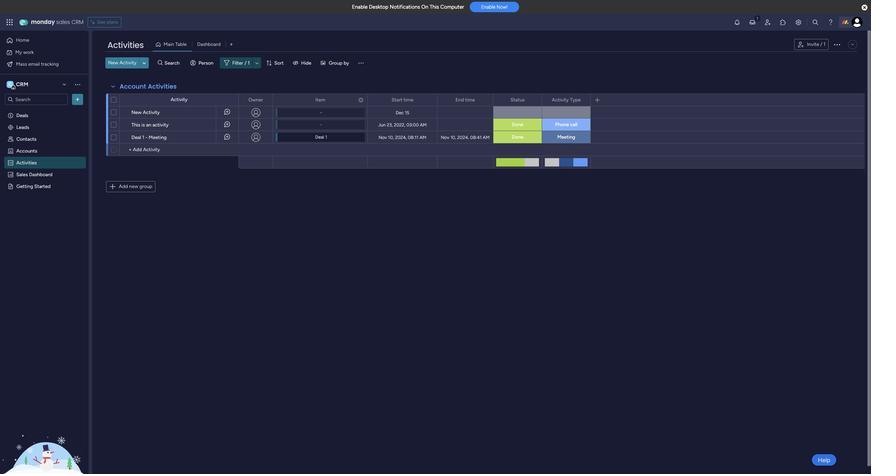 Task type: vqa. For each thing, say whether or not it's contained in the screenshot.
Type
yes



Task type: locate. For each thing, give the bounding box(es) containing it.
list box
[[0, 108, 89, 286]]

this
[[430, 4, 439, 10], [131, 122, 140, 128]]

2024, left 08:11
[[395, 135, 407, 140]]

10, down '23,'
[[388, 135, 394, 140]]

/ right the filter
[[245, 60, 247, 66]]

am right the 03:00 in the left of the page
[[420, 122, 427, 127]]

0 horizontal spatial /
[[245, 60, 247, 66]]

0 vertical spatial new activity
[[108, 60, 136, 66]]

1 2024, from the left
[[395, 135, 407, 140]]

hide
[[301, 60, 311, 66]]

sales
[[56, 18, 70, 26]]

nov
[[379, 135, 387, 140], [441, 135, 449, 140]]

10,
[[388, 135, 394, 140], [450, 135, 456, 140]]

crm
[[71, 18, 83, 26], [16, 81, 28, 88]]

1 vertical spatial /
[[245, 60, 247, 66]]

add new group
[[119, 184, 152, 190]]

enable for enable now!
[[481, 4, 496, 10]]

new
[[108, 60, 118, 66], [131, 110, 142, 115]]

public board image
[[7, 183, 14, 190]]

10, for nov 10, 2024, 08:11 am
[[388, 135, 394, 140]]

0 horizontal spatial crm
[[16, 81, 28, 88]]

workspace image
[[7, 81, 14, 88]]

deal for deal 1 - meeting
[[131, 135, 141, 140]]

dashboard up person
[[197, 41, 221, 47]]

this is an activity
[[131, 122, 169, 128]]

crm right workspace image
[[16, 81, 28, 88]]

Item field
[[314, 96, 327, 104]]

1 10, from the left
[[388, 135, 394, 140]]

enable now! button
[[470, 2, 519, 12]]

1 nov from the left
[[379, 135, 387, 140]]

0 horizontal spatial nov
[[379, 135, 387, 140]]

2024, left 08:41
[[457, 135, 469, 140]]

2024,
[[395, 135, 407, 140], [457, 135, 469, 140]]

search everything image
[[812, 19, 819, 26]]

activity left "type"
[[552, 97, 569, 103]]

call
[[570, 122, 577, 128]]

am
[[420, 122, 427, 127], [420, 135, 426, 140], [483, 135, 490, 140]]

sales
[[16, 171, 28, 177]]

invite / 1
[[807, 41, 826, 47]]

crm inside workspace selection element
[[16, 81, 28, 88]]

see plans button
[[88, 17, 121, 27]]

options image
[[833, 40, 841, 49], [581, 94, 586, 106], [74, 96, 81, 103]]

08:41
[[470, 135, 482, 140]]

0 horizontal spatial dashboard
[[29, 171, 52, 177]]

add new group button
[[106, 181, 155, 192]]

options image right "type"
[[581, 94, 586, 106]]

end
[[456, 97, 464, 103]]

1 done from the top
[[512, 122, 523, 128]]

1 vertical spatial -
[[320, 122, 322, 127]]

activities down v2 search icon
[[148, 82, 177, 91]]

1 vertical spatial activities
[[148, 82, 177, 91]]

2024, for 08:11
[[395, 135, 407, 140]]

Search field
[[163, 58, 184, 68]]

status
[[511, 97, 525, 103]]

1 horizontal spatial /
[[820, 41, 822, 47]]

deals
[[16, 112, 28, 118]]

1 vertical spatial crm
[[16, 81, 28, 88]]

activity
[[120, 60, 136, 66], [171, 97, 188, 103], [552, 97, 569, 103], [143, 110, 160, 115]]

activities down accounts
[[16, 160, 37, 166]]

enable
[[352, 4, 368, 10], [481, 4, 496, 10]]

enable for enable desktop notifications on this computer
[[352, 4, 368, 10]]

1 horizontal spatial nov
[[441, 135, 449, 140]]

enable left desktop
[[352, 4, 368, 10]]

sales dashboard
[[16, 171, 52, 177]]

deal 1 - meeting
[[131, 135, 167, 140]]

this right on
[[430, 4, 439, 10]]

1 horizontal spatial dashboard
[[197, 41, 221, 47]]

menu image
[[357, 59, 364, 66]]

activity left angle down image
[[120, 60, 136, 66]]

-
[[320, 110, 322, 115], [320, 122, 322, 127], [145, 135, 147, 140]]

2 horizontal spatial activities
[[148, 82, 177, 91]]

10, left 08:41
[[450, 135, 456, 140]]

0 horizontal spatial options image
[[74, 96, 81, 103]]

Activities field
[[106, 39, 146, 51]]

2 deal from the left
[[315, 135, 324, 140]]

activities inside activities field
[[107, 39, 144, 51]]

work
[[23, 49, 34, 55]]

options image
[[263, 94, 268, 106], [358, 94, 363, 106]]

/
[[820, 41, 822, 47], [245, 60, 247, 66]]

getting started
[[16, 183, 51, 189]]

dashboard up started
[[29, 171, 52, 177]]

Owner field
[[247, 96, 265, 104]]

0 horizontal spatial meeting
[[149, 135, 167, 140]]

enable left now!
[[481, 4, 496, 10]]

workspace selection element
[[7, 80, 29, 89]]

23,
[[387, 122, 393, 127]]

am right 08:11
[[420, 135, 426, 140]]

nov down jun
[[379, 135, 387, 140]]

0 horizontal spatial enable
[[352, 4, 368, 10]]

new activity down activities field
[[108, 60, 136, 66]]

dashboard inside dashboard button
[[197, 41, 221, 47]]

home button
[[4, 35, 75, 46]]

1 horizontal spatial enable
[[481, 4, 496, 10]]

option
[[0, 109, 89, 110]]

1 horizontal spatial options image
[[358, 94, 363, 106]]

started
[[34, 183, 51, 189]]

new up is
[[131, 110, 142, 115]]

see plans
[[97, 19, 118, 25]]

2 horizontal spatial options image
[[833, 40, 841, 49]]

0 horizontal spatial time
[[404, 97, 413, 103]]

0 vertical spatial new
[[108, 60, 118, 66]]

activity up this is an activity
[[143, 110, 160, 115]]

mass email tracking
[[16, 61, 59, 67]]

am right 08:41
[[483, 135, 490, 140]]

2 2024, from the left
[[457, 135, 469, 140]]

new activity inside new activity button
[[108, 60, 136, 66]]

dashboard button
[[192, 39, 226, 50]]

0 vertical spatial /
[[820, 41, 822, 47]]

2 options image from the left
[[358, 94, 363, 106]]

0 horizontal spatial this
[[131, 122, 140, 128]]

0 horizontal spatial new
[[108, 60, 118, 66]]

03:00
[[406, 122, 419, 127]]

End time field
[[454, 96, 477, 104]]

2 done from the top
[[512, 134, 523, 140]]

nov left 08:41
[[441, 135, 449, 140]]

deal
[[131, 135, 141, 140], [315, 135, 324, 140]]

account activities
[[120, 82, 177, 91]]

my work button
[[4, 47, 75, 58]]

new inside button
[[108, 60, 118, 66]]

1 vertical spatial done
[[512, 134, 523, 140]]

2 10, from the left
[[450, 135, 456, 140]]

0 horizontal spatial 10,
[[388, 135, 394, 140]]

christina overa image
[[852, 17, 863, 28]]

0 horizontal spatial deal
[[131, 135, 141, 140]]

monday
[[31, 18, 55, 26]]

1 horizontal spatial 10,
[[450, 135, 456, 140]]

meeting down the activity
[[149, 135, 167, 140]]

0 vertical spatial activities
[[107, 39, 144, 51]]

2 vertical spatial activities
[[16, 160, 37, 166]]

- down item field on the left of page
[[320, 110, 322, 115]]

0 vertical spatial this
[[430, 4, 439, 10]]

dashboard
[[197, 41, 221, 47], [29, 171, 52, 177]]

time right end
[[465, 97, 475, 103]]

time right start
[[404, 97, 413, 103]]

1 horizontal spatial crm
[[71, 18, 83, 26]]

tracking
[[41, 61, 59, 67]]

0 vertical spatial dashboard
[[197, 41, 221, 47]]

1 horizontal spatial meeting
[[557, 134, 575, 140]]

plans
[[107, 19, 118, 25]]

inbox image
[[749, 19, 756, 26]]

1
[[824, 41, 826, 47], [248, 60, 250, 66], [142, 135, 144, 140], [325, 135, 327, 140]]

filter
[[232, 60, 243, 66]]

enable inside 'button'
[[481, 4, 496, 10]]

am for nov 10, 2024, 08:41 am
[[483, 135, 490, 140]]

0 vertical spatial done
[[512, 122, 523, 128]]

- down an
[[145, 135, 147, 140]]

on
[[421, 4, 428, 10]]

1 horizontal spatial activities
[[107, 39, 144, 51]]

/ inside button
[[820, 41, 822, 47]]

- up deal 1
[[320, 122, 322, 127]]

time
[[404, 97, 413, 103], [465, 97, 475, 103]]

help button
[[812, 455, 836, 466]]

1 horizontal spatial new
[[131, 110, 142, 115]]

meeting down phone call
[[557, 134, 575, 140]]

1 horizontal spatial time
[[465, 97, 475, 103]]

new down activities field
[[108, 60, 118, 66]]

/ right invite on the top of the page
[[820, 41, 822, 47]]

1 deal from the left
[[131, 135, 141, 140]]

public dashboard image
[[7, 171, 14, 178]]

home
[[16, 37, 29, 43]]

2 time from the left
[[465, 97, 475, 103]]

arrow down image
[[253, 59, 261, 67]]

activities
[[107, 39, 144, 51], [148, 82, 177, 91], [16, 160, 37, 166]]

activity type
[[552, 97, 581, 103]]

1 time from the left
[[404, 97, 413, 103]]

this left is
[[131, 122, 140, 128]]

Activity Type field
[[550, 96, 582, 104]]

1 horizontal spatial deal
[[315, 135, 324, 140]]

new activity up is
[[131, 110, 160, 115]]

my
[[15, 49, 22, 55]]

1 vertical spatial this
[[131, 122, 140, 128]]

new activity
[[108, 60, 136, 66], [131, 110, 160, 115]]

done
[[512, 122, 523, 128], [512, 134, 523, 140]]

0 horizontal spatial 2024,
[[395, 135, 407, 140]]

group
[[329, 60, 343, 66]]

invite members image
[[764, 19, 771, 26]]

meeting
[[557, 134, 575, 140], [149, 135, 167, 140]]

options image left 'expand board header' icon
[[833, 40, 841, 49]]

options image down workspace options icon
[[74, 96, 81, 103]]

lottie animation image
[[0, 404, 89, 474]]

15
[[405, 110, 409, 115]]

is
[[141, 122, 145, 128]]

1 horizontal spatial this
[[430, 4, 439, 10]]

1 horizontal spatial 2024,
[[457, 135, 469, 140]]

0 horizontal spatial options image
[[263, 94, 268, 106]]

crm right sales
[[71, 18, 83, 26]]

computer
[[440, 4, 464, 10]]

am for nov 10, 2024, 08:11 am
[[420, 135, 426, 140]]

activities up new activity button
[[107, 39, 144, 51]]

mass
[[16, 61, 27, 67]]

deal for deal 1
[[315, 135, 324, 140]]

2 nov from the left
[[441, 135, 449, 140]]

1 inside button
[[824, 41, 826, 47]]



Task type: describe. For each thing, give the bounding box(es) containing it.
phone
[[555, 122, 569, 128]]

0 vertical spatial -
[[320, 110, 322, 115]]

group
[[139, 184, 152, 190]]

1 vertical spatial new
[[131, 110, 142, 115]]

group by button
[[318, 57, 353, 69]]

Status field
[[509, 96, 526, 104]]

notifications
[[390, 4, 420, 10]]

owner
[[248, 97, 263, 103]]

time for end time
[[465, 97, 475, 103]]

v2 search image
[[158, 59, 163, 67]]

+ Add Activity  text field
[[123, 146, 235, 154]]

email
[[28, 61, 40, 67]]

phone call
[[555, 122, 577, 128]]

start time
[[392, 97, 413, 103]]

angle down image
[[143, 60, 146, 66]]

filter / 1
[[232, 60, 250, 66]]

activity
[[152, 122, 169, 128]]

expand board header image
[[850, 42, 855, 47]]

main table button
[[153, 39, 192, 50]]

help
[[818, 457, 830, 464]]

0 horizontal spatial activities
[[16, 160, 37, 166]]

sort
[[274, 60, 284, 66]]

accounts
[[16, 148, 37, 154]]

10, for nov 10, 2024, 08:41 am
[[450, 135, 456, 140]]

leads
[[16, 124, 29, 130]]

jun 23, 2022, 03:00 am
[[378, 122, 427, 127]]

item
[[315, 97, 325, 103]]

list box containing deals
[[0, 108, 89, 286]]

getting
[[16, 183, 33, 189]]

1 vertical spatial new activity
[[131, 110, 160, 115]]

1 image
[[754, 14, 761, 22]]

1 vertical spatial dashboard
[[29, 171, 52, 177]]

dec 15
[[396, 110, 409, 115]]

account
[[120, 82, 146, 91]]

hide button
[[290, 57, 316, 69]]

mass email tracking button
[[4, 59, 75, 70]]

add view image
[[230, 42, 233, 47]]

help image
[[827, 19, 834, 26]]

0 vertical spatial crm
[[71, 18, 83, 26]]

deal 1
[[315, 135, 327, 140]]

main table
[[164, 41, 187, 47]]

person button
[[187, 57, 218, 69]]

nov 10, 2024, 08:41 am
[[441, 135, 490, 140]]

1 horizontal spatial options image
[[581, 94, 586, 106]]

activity inside field
[[552, 97, 569, 103]]

new activity button
[[105, 57, 139, 69]]

enable now!
[[481, 4, 508, 10]]

see
[[97, 19, 105, 25]]

now!
[[497, 4, 508, 10]]

lottie animation element
[[0, 404, 89, 474]]

dec
[[396, 110, 404, 115]]

/ for invite
[[820, 41, 822, 47]]

person
[[199, 60, 213, 66]]

notifications image
[[734, 19, 741, 26]]

table
[[175, 41, 187, 47]]

column information image
[[358, 97, 364, 103]]

am for jun 23, 2022, 03:00 am
[[420, 122, 427, 127]]

jun
[[378, 122, 386, 127]]

by
[[344, 60, 349, 66]]

enable desktop notifications on this computer
[[352, 4, 464, 10]]

workspace options image
[[74, 81, 81, 88]]

invite / 1 button
[[794, 39, 829, 50]]

start
[[392, 97, 402, 103]]

activity down account activities field
[[171, 97, 188, 103]]

/ for filter
[[245, 60, 247, 66]]

2024, for 08:41
[[457, 135, 469, 140]]

end time
[[456, 97, 475, 103]]

apps image
[[780, 19, 787, 26]]

select product image
[[6, 19, 13, 26]]

08:11
[[408, 135, 418, 140]]

invite
[[807, 41, 819, 47]]

an
[[146, 122, 151, 128]]

dapulse close image
[[862, 4, 868, 11]]

2 vertical spatial -
[[145, 135, 147, 140]]

2022,
[[394, 122, 405, 127]]

contacts
[[16, 136, 36, 142]]

1 options image from the left
[[263, 94, 268, 106]]

nov 10, 2024, 08:11 am
[[379, 135, 426, 140]]

my work
[[15, 49, 34, 55]]

monday sales crm
[[31, 18, 83, 26]]

sort button
[[263, 57, 288, 69]]

main
[[164, 41, 174, 47]]

c
[[8, 81, 12, 87]]

Account Activities field
[[118, 82, 178, 91]]

group by
[[329, 60, 349, 66]]

Search in workspace field
[[15, 95, 58, 103]]

time for start time
[[404, 97, 413, 103]]

activities inside account activities field
[[148, 82, 177, 91]]

type
[[570, 97, 581, 103]]

nov for nov 10, 2024, 08:41 am
[[441, 135, 449, 140]]

desktop
[[369, 4, 388, 10]]

add
[[119, 184, 128, 190]]

Start time field
[[390, 96, 415, 104]]

new
[[129, 184, 138, 190]]

activity inside button
[[120, 60, 136, 66]]

nov for nov 10, 2024, 08:11 am
[[379, 135, 387, 140]]

emails settings image
[[795, 19, 802, 26]]



